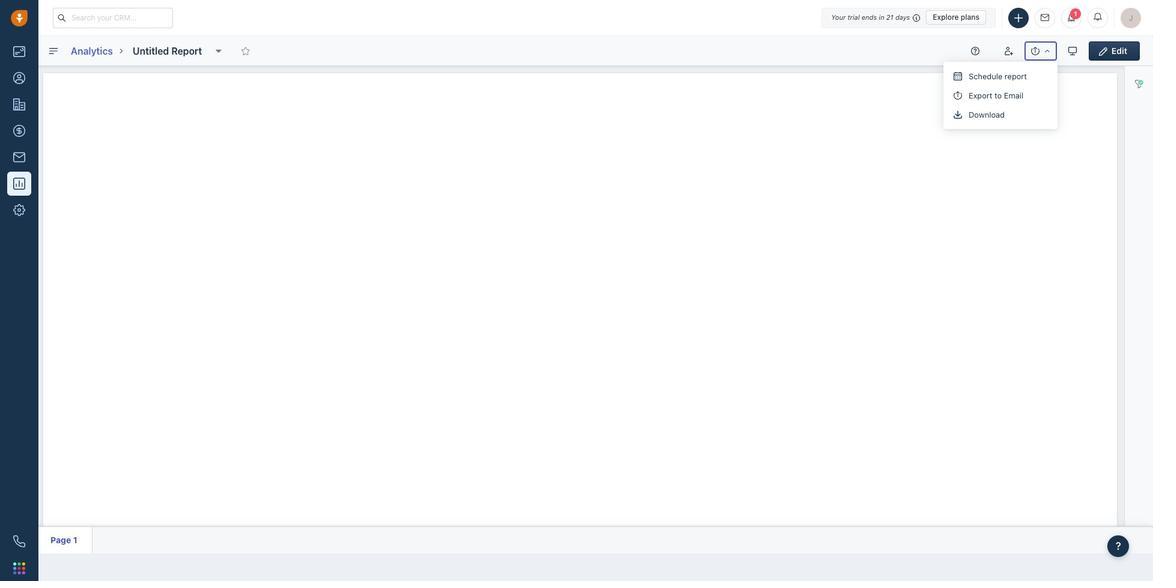 Task type: vqa. For each thing, say whether or not it's contained in the screenshot.
topmost Freddy
no



Task type: describe. For each thing, give the bounding box(es) containing it.
trial
[[848, 13, 860, 21]]

ends
[[862, 13, 877, 21]]

freshworks switcher image
[[13, 563, 25, 575]]

in
[[879, 13, 885, 21]]

1
[[1074, 10, 1078, 17]]

phone element
[[7, 530, 31, 554]]

plans
[[961, 13, 980, 22]]

explore
[[933, 13, 959, 22]]

21
[[887, 13, 894, 21]]

your trial ends in 21 days
[[832, 13, 911, 21]]

1 link
[[1062, 8, 1082, 28]]

days
[[896, 13, 911, 21]]



Task type: locate. For each thing, give the bounding box(es) containing it.
explore plans link
[[927, 10, 987, 25]]

phone image
[[13, 536, 25, 548]]

explore plans
[[933, 13, 980, 22]]

Search your CRM... text field
[[53, 8, 173, 28]]

your
[[832, 13, 846, 21]]



